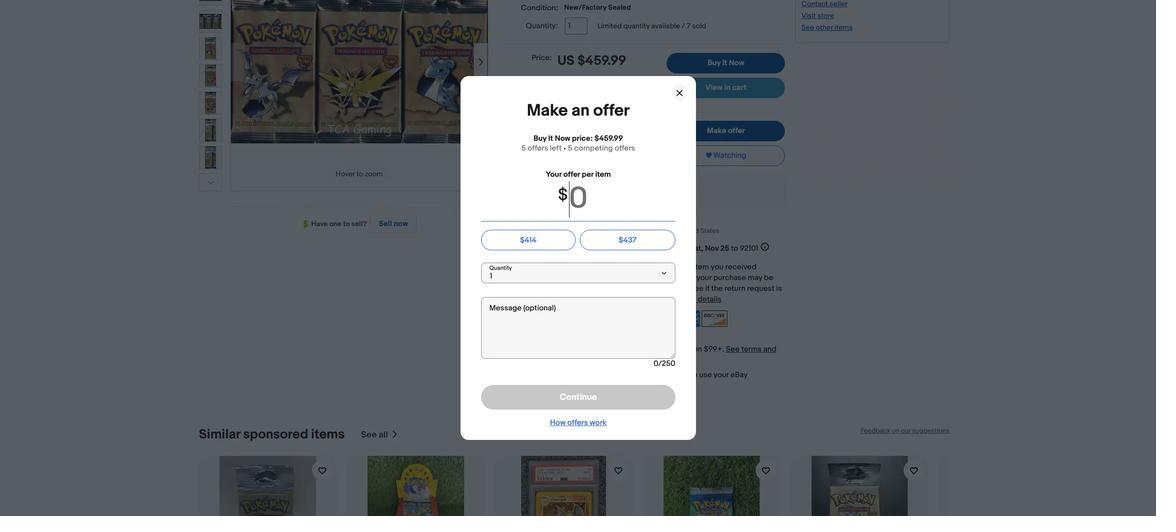 Task type: vqa. For each thing, say whether or not it's contained in the screenshot.
away.
no



Task type: describe. For each thing, give the bounding box(es) containing it.
make for make offer
[[708, 126, 727, 136]]

picture 4 of 9 image
[[200, 38, 222, 60]]

new/factory
[[565, 3, 607, 12]]

no
[[558, 75, 568, 84]]

21
[[666, 244, 674, 254]]

loading details dialog
[[0, 0, 1157, 516]]

carolina,
[[651, 227, 678, 235]]

price:
[[532, 53, 552, 63]]

buy for buy it now price: $459.99 5 offers left • 5 competing offers
[[534, 134, 547, 143]]

limited
[[598, 22, 622, 30]]

0 horizontal spatial and
[[675, 244, 688, 254]]

now for buy it now
[[729, 58, 745, 68]]

in up the 5x on the right bottom of page
[[632, 345, 638, 355]]

condition:
[[521, 3, 558, 13]]

if for $99+
[[598, 75, 603, 84]]

the inside if the return request is made within 3 days from delivery
[[712, 284, 723, 294]]

estimated between tue, nov 21 and sat, nov 25 to 92101
[[565, 244, 759, 254]]

3
[[609, 295, 613, 305]]

how offers work
[[550, 418, 607, 428]]

united
[[679, 227, 699, 235]]

learn more link
[[644, 380, 683, 390]]

your inside earn up to 5x points when you use your ebay mastercard®.
[[714, 371, 729, 380]]

interest for *no
[[580, 345, 607, 355]]

if
[[675, 263, 679, 272]]

returns:
[[529, 262, 558, 272]]

in up 0
[[652, 345, 658, 355]]

items inside visit store see other items
[[835, 23, 853, 32]]

work
[[590, 418, 607, 428]]

all
[[379, 430, 388, 440]]

0
[[654, 359, 658, 369]]

does
[[587, 263, 605, 272]]

new/factory sealed
[[565, 3, 631, 12]]

in inside view in cart link
[[725, 83, 731, 93]]

is
[[777, 284, 783, 294]]

0 vertical spatial details
[[666, 216, 690, 225]]

you inside the seller does not accept returns. if the item you received doesn't match the listing description, your purchase may be eligible for
[[711, 263, 724, 272]]

sponsored
[[243, 427, 308, 443]]

earn
[[594, 371, 610, 380]]

sealed
[[609, 3, 631, 12]]

states
[[701, 227, 720, 235]]

$437
[[619, 235, 637, 245]]

estimated
[[565, 244, 601, 254]]

0 horizontal spatial offers
[[528, 143, 548, 153]]

for
[[593, 284, 602, 294]]

$414
[[520, 235, 537, 245]]

92101
[[740, 244, 759, 254]]

purchase
[[714, 273, 747, 283]]

2 horizontal spatial offers
[[615, 143, 635, 153]]

ebay money back guarantee
[[604, 284, 704, 294]]

one
[[330, 220, 342, 228]]

from
[[633, 295, 650, 305]]

now for buy it now price: $459.99 5 offers left • 5 competing offers
[[555, 134, 570, 143]]

your
[[546, 170, 562, 179]]

now inside see terms and apply now
[[586, 355, 600, 364]]

other
[[816, 23, 833, 32]]

see right .
[[651, 216, 664, 225]]

offer for your offer per item
[[564, 170, 580, 179]]

your inside the seller does not accept returns. if the item you received doesn't match the listing description, your purchase may be eligible for
[[697, 273, 712, 283]]

feedback
[[861, 427, 891, 435]]

people want this. 42 people are watching this.
[[531, 186, 679, 195]]

visit store link
[[802, 11, 835, 20]]

if the return request is made within 3 days from delivery
[[565, 284, 783, 305]]

visit store see other items
[[802, 11, 853, 32]]

in right with
[[622, 75, 628, 84]]

250
[[662, 359, 676, 369]]

see other items link
[[802, 23, 853, 32]]

*no
[[565, 345, 578, 355]]

sell now link
[[367, 215, 417, 233]]

picture 3 of 9 image
[[200, 10, 222, 32]]

american express image
[[675, 311, 701, 327]]

apply
[[565, 355, 584, 364]]

have one to sell?
[[311, 220, 367, 228]]

in:
[[591, 227, 598, 235]]

buy it now price: $459.99 5 offers left • 5 competing offers
[[522, 134, 635, 153]]

on for mo
[[571, 84, 580, 94]]

if for $99+.
[[608, 345, 613, 355]]

0 horizontal spatial the
[[617, 273, 628, 283]]

1 nov from the left
[[651, 244, 665, 254]]

6 for *no interest if paid in full in 6 months on $99+.
[[659, 345, 664, 355]]

make an offer
[[527, 101, 630, 121]]

*no interest if paid in full in 6 months on $99+.
[[565, 345, 726, 355]]

located in: hildebran, north carolina, united states
[[565, 227, 720, 235]]

people
[[598, 186, 621, 195]]

not
[[606, 263, 618, 272]]

available
[[652, 22, 681, 30]]

be
[[765, 273, 774, 283]]

/ inside loading details dialog
[[658, 359, 662, 369]]

left
[[550, 143, 562, 153]]

see all
[[361, 430, 388, 440]]

sold
[[693, 22, 707, 30]]

sell now
[[379, 219, 408, 229]]

picture 5 of 9 image
[[200, 65, 222, 87]]

and inside see terms and apply now
[[764, 345, 777, 355]]

buy it now link
[[667, 53, 786, 74]]

full for months
[[639, 345, 650, 355]]

with details__icon image
[[510, 185, 519, 197]]

within
[[587, 295, 607, 305]]

credit*
[[558, 94, 583, 104]]

$437 button
[[580, 230, 676, 251]]

visa image
[[620, 311, 646, 327]]

1 5 from the left
[[522, 143, 526, 153]]

6 for no interest if paid in full in 6 mo on $99+ with paypal credit*
[[649, 75, 654, 84]]

accept
[[619, 263, 645, 272]]

see terms and apply now link
[[565, 345, 777, 364]]

learn more
[[644, 380, 683, 390]]

buy for buy it now
[[708, 58, 721, 68]]

continue button
[[481, 385, 676, 410]]

ebay inside earn up to 5x points when you use your ebay mastercard®.
[[731, 371, 748, 380]]

it for buy it now
[[723, 58, 728, 68]]

1 horizontal spatial the
[[681, 263, 692, 272]]

back
[[648, 284, 665, 294]]

0 horizontal spatial ebay
[[604, 284, 621, 294]]

returns.
[[646, 263, 673, 272]]

dollar sign image
[[303, 220, 311, 229]]

0 vertical spatial $459.99
[[578, 53, 627, 69]]

7
[[687, 22, 691, 30]]

view in cart
[[706, 83, 747, 93]]

between
[[602, 244, 633, 254]]

picture 6 of 9 image
[[200, 92, 222, 114]]

watching button
[[667, 146, 786, 166]]

mastercard®.
[[594, 380, 642, 390]]

us
[[558, 53, 575, 69]]

cart
[[733, 83, 747, 93]]

no interest if paid in full in 6 mo on $99+ with paypal credit*
[[558, 75, 654, 104]]

want
[[555, 186, 571, 195]]

2 5 from the left
[[568, 143, 573, 153]]

paypal credit image
[[565, 334, 619, 342]]



Task type: locate. For each thing, give the bounding box(es) containing it.
1 vertical spatial item
[[694, 263, 710, 272]]

you left 'use'
[[685, 371, 698, 380]]

42
[[588, 186, 596, 195]]

you
[[711, 263, 724, 272], [685, 371, 698, 380]]

see details link up carolina,
[[651, 216, 690, 225]]

you up purchase at the bottom right of the page
[[711, 263, 724, 272]]

make inside make offer link
[[708, 126, 727, 136]]

1 horizontal spatial on
[[694, 345, 703, 355]]

0 vertical spatial ebay
[[604, 284, 621, 294]]

paid inside no interest if paid in full in 6 mo on $99+ with paypal credit*
[[604, 75, 620, 84]]

offer left per
[[564, 170, 580, 179]]

now left price:
[[555, 134, 570, 143]]

picture 8 of 9 image
[[200, 147, 222, 169]]

1 vertical spatial see details link
[[683, 295, 722, 305]]

1 horizontal spatial your
[[714, 371, 729, 380]]

with
[[602, 84, 616, 94]]

see left terms
[[726, 345, 740, 355]]

it
[[723, 58, 728, 68], [548, 134, 553, 143]]

how offers work link
[[550, 418, 607, 428]]

sell?
[[352, 220, 367, 228]]

0 vertical spatial your
[[697, 273, 712, 283]]

0 vertical spatial see details link
[[651, 216, 690, 225]]

0 vertical spatial full
[[629, 75, 640, 84]]

to right one
[[343, 220, 350, 228]]

0 horizontal spatial make
[[527, 101, 568, 121]]

0 vertical spatial buy
[[708, 58, 721, 68]]

now up earn
[[586, 355, 600, 364]]

$459.99
[[578, 53, 627, 69], [595, 134, 623, 143]]

how
[[550, 418, 566, 428]]

0 vertical spatial /
[[682, 22, 686, 30]]

item down sat, at the right of the page
[[694, 263, 710, 272]]

nov left 25 at the right of page
[[706, 244, 719, 254]]

people
[[531, 186, 554, 195]]

0 horizontal spatial if
[[598, 75, 603, 84]]

1 horizontal spatial you
[[711, 263, 724, 272]]

on for months
[[694, 345, 703, 355]]

now up the cart
[[729, 58, 745, 68]]

/ up points
[[658, 359, 662, 369]]

north
[[632, 227, 650, 235]]

suggestions
[[913, 427, 950, 435]]

1 horizontal spatial item
[[694, 263, 710, 272]]

5
[[522, 143, 526, 153], [568, 143, 573, 153]]

make down mo
[[527, 101, 568, 121]]

and right 21
[[675, 244, 688, 254]]

see for all
[[361, 430, 377, 440]]

feedback on our suggestions
[[861, 427, 950, 435]]

make
[[527, 101, 568, 121], [708, 126, 727, 136]]

view in cart link
[[667, 78, 786, 98]]

1 horizontal spatial now
[[586, 355, 600, 364]]

0 horizontal spatial items
[[311, 427, 345, 443]]

1 horizontal spatial this.
[[666, 186, 679, 195]]

0 vertical spatial items
[[835, 23, 853, 32]]

2 horizontal spatial offer
[[729, 126, 745, 136]]

interest down paypal credit image on the bottom of page
[[580, 345, 607, 355]]

1 horizontal spatial if
[[608, 345, 613, 355]]

1 vertical spatial to
[[732, 244, 739, 254]]

1 vertical spatial interest
[[580, 345, 607, 355]]

google pay image
[[593, 311, 618, 327]]

1 horizontal spatial and
[[764, 345, 777, 355]]

watching
[[634, 186, 664, 195]]

items left see all
[[311, 427, 345, 443]]

0 horizontal spatial on
[[571, 84, 580, 94]]

1 vertical spatial it
[[548, 134, 553, 143]]

see for details
[[683, 295, 697, 305]]

5x
[[631, 371, 640, 380]]

see
[[802, 23, 815, 32], [651, 216, 664, 225], [683, 295, 697, 305], [726, 345, 740, 355], [361, 430, 377, 440]]

ebay mastercard image
[[565, 372, 591, 389]]

make inside loading details dialog
[[527, 101, 568, 121]]

See all text field
[[361, 430, 388, 440]]

see for terms
[[726, 345, 740, 355]]

1 vertical spatial $459.99
[[595, 134, 623, 143]]

6 up the "0 / 250"
[[659, 345, 664, 355]]

0 vertical spatial now
[[394, 219, 408, 229]]

full right with
[[629, 75, 640, 84]]

nov
[[651, 244, 665, 254], [706, 244, 719, 254]]

if down paypal credit image on the bottom of page
[[608, 345, 613, 355]]

$459.99 right price:
[[595, 134, 623, 143]]

0 horizontal spatial this.
[[572, 186, 586, 195]]

0 horizontal spatial /
[[658, 359, 662, 369]]

offer for make offer
[[729, 126, 745, 136]]

0 horizontal spatial you
[[685, 371, 698, 380]]

paid up up
[[614, 345, 630, 355]]

paid right $99+
[[604, 75, 620, 84]]

1 vertical spatial offer
[[729, 126, 745, 136]]

make for make an offer
[[527, 101, 568, 121]]

this.
[[572, 186, 586, 195], [666, 186, 679, 195]]

on right mo
[[571, 84, 580, 94]]

6
[[649, 75, 654, 84], [659, 345, 664, 355]]

eligible
[[565, 284, 591, 294]]

nov left 21
[[651, 244, 665, 254]]

None text field
[[481, 297, 676, 359]]

item inside the seller does not accept returns. if the item you received doesn't match the listing description, your purchase may be eligible for
[[694, 263, 710, 272]]

0 vertical spatial now
[[729, 58, 745, 68]]

details
[[666, 216, 690, 225], [698, 295, 722, 305]]

in left the cart
[[725, 83, 731, 93]]

item inside loading details dialog
[[595, 170, 611, 179]]

full for mo
[[629, 75, 640, 84]]

it up view in cart on the right top of page
[[723, 58, 728, 68]]

your right 'use'
[[714, 371, 729, 380]]

offers right the competing
[[615, 143, 635, 153]]

2 vertical spatial offer
[[564, 170, 580, 179]]

details up the united at the right of the page
[[666, 216, 690, 225]]

items
[[835, 23, 853, 32], [311, 427, 345, 443]]

0 vertical spatial paid
[[604, 75, 620, 84]]

to right 25 at the right of page
[[732, 244, 739, 254]]

ebay up 3
[[604, 284, 621, 294]]

mo
[[558, 84, 569, 94]]

1 horizontal spatial /
[[682, 22, 686, 30]]

see terms and apply now
[[565, 345, 777, 364]]

see left all
[[361, 430, 377, 440]]

0 vertical spatial if
[[598, 75, 603, 84]]

make up 'watching' button
[[708, 126, 727, 136]]

per
[[582, 170, 594, 179]]

it for buy it now price: $459.99 5 offers left • 5 competing offers
[[548, 134, 553, 143]]

0 vertical spatial interest
[[570, 75, 597, 84]]

0 vertical spatial make
[[527, 101, 568, 121]]

offers left left
[[528, 143, 548, 153]]

see down the guarantee
[[683, 295, 697, 305]]

ebay
[[604, 284, 621, 294], [731, 371, 748, 380]]

see inside visit store see other items
[[802, 23, 815, 32]]

now inside buy it now price: $459.99 5 offers left • 5 competing offers
[[555, 134, 570, 143]]

price:
[[572, 134, 593, 143]]

/ left 7
[[682, 22, 686, 30]]

master card image
[[647, 311, 673, 327]]

to for have one to sell?
[[343, 220, 350, 228]]

see inside see terms and apply now
[[726, 345, 740, 355]]

you inside earn up to 5x points when you use your ebay mastercard®.
[[685, 371, 698, 380]]

1 vertical spatial your
[[714, 371, 729, 380]]

paid for months
[[614, 345, 630, 355]]

offer down with
[[594, 101, 630, 121]]

this. right watching
[[666, 186, 679, 195]]

1 horizontal spatial it
[[723, 58, 728, 68]]

to inside earn up to 5x points when you use your ebay mastercard®.
[[622, 371, 629, 380]]

0 horizontal spatial buy
[[534, 134, 547, 143]]

1 vertical spatial make
[[708, 126, 727, 136]]

1 horizontal spatial details
[[698, 295, 722, 305]]

in
[[622, 75, 628, 84], [642, 75, 648, 84], [725, 83, 731, 93], [632, 345, 638, 355], [652, 345, 658, 355]]

if down us $459.99
[[598, 75, 603, 84]]

sell
[[379, 219, 392, 229]]

5 left left
[[522, 143, 526, 153]]

1 vertical spatial if
[[706, 284, 710, 294]]

buy left left
[[534, 134, 547, 143]]

1 vertical spatial 6
[[659, 345, 664, 355]]

1 vertical spatial the
[[617, 273, 628, 283]]

interest for no
[[570, 75, 597, 84]]

see details link down the guarantee
[[683, 295, 722, 305]]

it left •
[[548, 134, 553, 143]]

0 horizontal spatial now
[[394, 219, 408, 229]]

1 horizontal spatial make
[[708, 126, 727, 136]]

1 vertical spatial items
[[311, 427, 345, 443]]

interest right no
[[570, 75, 597, 84]]

1 vertical spatial you
[[685, 371, 698, 380]]

guarantee
[[667, 284, 704, 294]]

1 vertical spatial paid
[[614, 345, 630, 355]]

the right if
[[681, 263, 692, 272]]

it inside buy it now price: $459.99 5 offers left • 5 competing offers
[[548, 134, 553, 143]]

•
[[564, 143, 566, 153]]

delivery:
[[527, 244, 558, 254]]

interest inside no interest if paid in full in 6 mo on $99+ with paypal credit*
[[570, 75, 597, 84]]

offer inside make offer link
[[729, 126, 745, 136]]

quantity:
[[526, 21, 558, 31]]

1 horizontal spatial buy
[[708, 58, 721, 68]]

0 horizontal spatial now
[[555, 134, 570, 143]]

to for earn up to 5x points when you use your ebay mastercard®.
[[622, 371, 629, 380]]

have
[[311, 220, 328, 228]]

0 vertical spatial the
[[681, 263, 692, 272]]

and right terms
[[764, 345, 777, 355]]

free
[[565, 216, 581, 225]]

0 horizontal spatial your
[[697, 273, 712, 283]]

quantity
[[624, 22, 650, 30]]

item right per
[[595, 170, 611, 179]]

2 horizontal spatial the
[[712, 284, 723, 294]]

buy up "view"
[[708, 58, 721, 68]]

seller does not accept returns. if the item you received doesn't match the listing description, your purchase may be eligible for
[[565, 263, 774, 294]]

1 vertical spatial on
[[694, 345, 703, 355]]

2 horizontal spatial to
[[732, 244, 739, 254]]

$99+
[[581, 84, 600, 94]]

picture 2 of 9 image
[[200, 0, 222, 5]]

0 vertical spatial it
[[723, 58, 728, 68]]

to left the 5x on the right bottom of page
[[622, 371, 629, 380]]

2 horizontal spatial on
[[893, 427, 900, 435]]

1 horizontal spatial offers
[[568, 418, 588, 428]]

store
[[818, 11, 835, 20]]

0 vertical spatial on
[[571, 84, 580, 94]]

continue
[[560, 393, 597, 403]]

/
[[682, 22, 686, 30], [658, 359, 662, 369]]

offer up watching
[[729, 126, 745, 136]]

$459.99 up no interest if paid in full in 6 mo on $99+ with paypal credit* link
[[578, 53, 627, 69]]

on inside no interest if paid in full in 6 mo on $99+ with paypal credit*
[[571, 84, 580, 94]]

6 right paypal on the right of the page
[[649, 75, 654, 84]]

your offer per item
[[546, 170, 611, 179]]

the
[[681, 263, 692, 272], [617, 273, 628, 283], [712, 284, 723, 294]]

this. left '42'
[[572, 186, 586, 195]]

discover image
[[702, 311, 728, 327]]

standard
[[582, 216, 614, 225]]

3x sealed fossil long/hanger booster packs (artset) wotc original pokemon cards - picture 1 of 9 image
[[231, 0, 488, 143]]

if up see details
[[706, 284, 710, 294]]

points
[[641, 371, 663, 380]]

$459.99 inside buy it now price: $459.99 5 offers left • 5 competing offers
[[595, 134, 623, 143]]

0 vertical spatial you
[[711, 263, 724, 272]]

1 horizontal spatial offer
[[594, 101, 630, 121]]

buy inside buy it now link
[[708, 58, 721, 68]]

make offer
[[708, 126, 745, 136]]

no interest if paid in full in 6 mo on $99+ with paypal credit* link
[[558, 75, 654, 104]]

0 horizontal spatial item
[[595, 170, 611, 179]]

1 horizontal spatial items
[[835, 23, 853, 32]]

offers right how
[[568, 418, 588, 428]]

money
[[623, 284, 646, 294]]

delivery
[[652, 295, 679, 305]]

1 horizontal spatial 6
[[659, 345, 664, 355]]

1 vertical spatial and
[[764, 345, 777, 355]]

on left our
[[893, 427, 900, 435]]

0 horizontal spatial offer
[[564, 170, 580, 179]]

paypal image
[[565, 311, 591, 327]]

and
[[675, 244, 688, 254], [764, 345, 777, 355]]

the down purchase at the bottom right of the page
[[712, 284, 723, 294]]

details up discover image
[[698, 295, 722, 305]]

items right other
[[835, 23, 853, 32]]

in right paypal on the right of the page
[[642, 75, 648, 84]]

Quantity: text field
[[565, 17, 588, 34]]

0 vertical spatial 6
[[649, 75, 654, 84]]

are
[[622, 186, 633, 195]]

2 vertical spatial on
[[893, 427, 900, 435]]

limited quantity available / 7 sold
[[598, 22, 707, 30]]

1 vertical spatial buy
[[534, 134, 547, 143]]

now right sell
[[394, 219, 408, 229]]

more
[[665, 380, 683, 390]]

now
[[729, 58, 745, 68], [555, 134, 570, 143]]

Your offer per item text field
[[461, 179, 803, 219]]

when
[[665, 371, 684, 380]]

2 vertical spatial to
[[622, 371, 629, 380]]

1 vertical spatial ebay
[[731, 371, 748, 380]]

0 horizontal spatial nov
[[651, 244, 665, 254]]

6 inside no interest if paid in full in 6 mo on $99+ with paypal credit*
[[649, 75, 654, 84]]

1 this. from the left
[[572, 186, 586, 195]]

1 horizontal spatial now
[[729, 58, 745, 68]]

to
[[343, 220, 350, 228], [732, 244, 739, 254], [622, 371, 629, 380]]

1 horizontal spatial nov
[[706, 244, 719, 254]]

on left $99+.
[[694, 345, 703, 355]]

0 vertical spatial item
[[595, 170, 611, 179]]

shipping:
[[525, 216, 558, 225]]

$414 button
[[481, 230, 576, 251]]

1 vertical spatial now
[[586, 355, 600, 364]]

buy inside buy it now price: $459.99 5 offers left • 5 competing offers
[[534, 134, 547, 143]]

months
[[666, 345, 692, 355]]

up
[[611, 371, 620, 380]]

2 vertical spatial if
[[608, 345, 613, 355]]

0 horizontal spatial 6
[[649, 75, 654, 84]]

0 horizontal spatial to
[[343, 220, 350, 228]]

item
[[595, 170, 611, 179], [694, 263, 710, 272]]

2 nov from the left
[[706, 244, 719, 254]]

2 horizontal spatial if
[[706, 284, 710, 294]]

your up see details
[[697, 273, 712, 283]]

see down visit
[[802, 23, 815, 32]]

full inside no interest if paid in full in 6 mo on $99+ with paypal credit*
[[629, 75, 640, 84]]

full up points
[[639, 345, 650, 355]]

1 horizontal spatial to
[[622, 371, 629, 380]]

1 vertical spatial /
[[658, 359, 662, 369]]

interest
[[570, 75, 597, 84], [580, 345, 607, 355]]

0 horizontal spatial details
[[666, 216, 690, 225]]

advertisement region
[[796, 48, 950, 177]]

1 vertical spatial now
[[555, 134, 570, 143]]

ebay down terms
[[731, 371, 748, 380]]

5 right •
[[568, 143, 573, 153]]

similar sponsored items
[[199, 427, 345, 443]]

picture 7 of 9 image
[[200, 119, 222, 141]]

if inside no interest if paid in full in 6 mo on $99+ with paypal credit*
[[598, 75, 603, 84]]

return
[[725, 284, 746, 294]]

see all link
[[361, 427, 398, 443]]

0 vertical spatial offer
[[594, 101, 630, 121]]

2 vertical spatial the
[[712, 284, 723, 294]]

1 vertical spatial details
[[698, 295, 722, 305]]

competing
[[574, 143, 613, 153]]

0 horizontal spatial 5
[[522, 143, 526, 153]]

0 horizontal spatial it
[[548, 134, 553, 143]]

none text field inside loading details dialog
[[481, 297, 676, 359]]

listing
[[630, 273, 651, 283]]

if inside if the return request is made within 3 days from delivery
[[706, 284, 710, 294]]

the down accept
[[617, 273, 628, 283]]

earn up to 5x points when you use your ebay mastercard®.
[[594, 371, 748, 390]]

paid for mo
[[604, 75, 620, 84]]

2 this. from the left
[[666, 186, 679, 195]]



